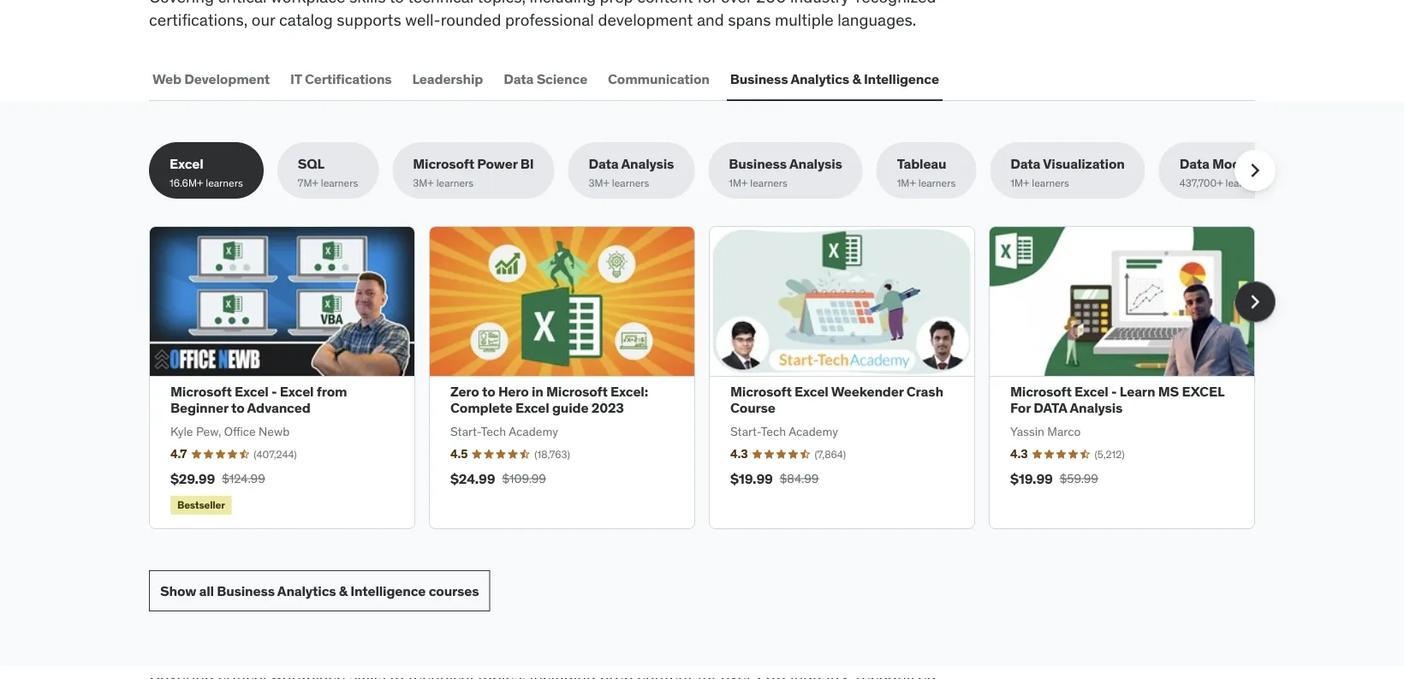 Task type: locate. For each thing, give the bounding box(es) containing it.
1 horizontal spatial 1m+
[[897, 176, 916, 190]]

web development button
[[149, 58, 273, 99]]

and
[[697, 9, 724, 30]]

to
[[389, 0, 404, 7], [482, 383, 495, 400], [231, 399, 245, 417]]

to right skills
[[389, 0, 404, 7]]

tableau 1m+ learners
[[897, 155, 956, 190]]

0 horizontal spatial -
[[272, 383, 277, 400]]

power
[[477, 155, 518, 173]]

2 horizontal spatial 1m+
[[1011, 176, 1030, 190]]

2 horizontal spatial to
[[482, 383, 495, 400]]

1 - from the left
[[272, 383, 277, 400]]

excel left guide
[[516, 399, 549, 417]]

7 learners from the left
[[1032, 176, 1069, 190]]

leadership
[[412, 70, 483, 87]]

excel:
[[611, 383, 648, 400]]

covering
[[149, 0, 214, 7]]

- for learn
[[1112, 383, 1117, 400]]

show
[[160, 582, 196, 600]]

intelligence left courses
[[351, 582, 426, 600]]

microsoft inside microsoft excel - excel from beginner to advanced
[[170, 383, 232, 400]]

microsoft power bi 3m+ learners
[[413, 155, 534, 190]]

microsoft inside the zero to hero in microsoft excel: complete excel guide 2023
[[546, 383, 608, 400]]

1 vertical spatial intelligence
[[351, 582, 426, 600]]

3 learners from the left
[[436, 176, 474, 190]]

0 horizontal spatial to
[[231, 399, 245, 417]]

skills
[[349, 0, 386, 7]]

&
[[852, 70, 861, 87], [339, 582, 348, 600]]

communication
[[608, 70, 710, 87]]

5 learners from the left
[[750, 176, 788, 190]]

business for business analysis 1m+ learners
[[729, 155, 787, 173]]

next image
[[1242, 157, 1269, 184]]

data left visualization
[[1011, 155, 1041, 173]]

science
[[537, 70, 588, 87]]

data
[[504, 70, 534, 87], [589, 155, 619, 173], [1011, 155, 1041, 173], [1180, 155, 1210, 173]]

microsoft inside microsoft excel - learn ms excel for data analysis
[[1011, 383, 1072, 400]]

- inside microsoft excel - excel from beginner to advanced
[[272, 383, 277, 400]]

analysis
[[621, 155, 674, 173], [790, 155, 842, 173], [1070, 399, 1123, 417]]

data inside data analysis 3m+ learners
[[589, 155, 619, 173]]

data science button
[[500, 58, 591, 99]]

well-
[[405, 9, 441, 30]]

data right bi
[[589, 155, 619, 173]]

complete
[[450, 399, 513, 417]]

data visualization 1m+ learners
[[1011, 155, 1125, 190]]

learners
[[206, 176, 243, 190], [321, 176, 358, 190], [436, 176, 474, 190], [612, 176, 649, 190], [750, 176, 788, 190], [919, 176, 956, 190], [1032, 176, 1069, 190], [1226, 176, 1263, 190]]

1 horizontal spatial analytics
[[791, 70, 850, 87]]

1m+ inside business analysis 1m+ learners
[[729, 176, 748, 190]]

business inside business analysis 1m+ learners
[[729, 155, 787, 173]]

- for excel
[[272, 383, 277, 400]]

microsoft for microsoft excel - excel from beginner to advanced
[[170, 383, 232, 400]]

0 vertical spatial intelligence
[[864, 70, 939, 87]]

excel inside microsoft excel - learn ms excel for data analysis
[[1075, 383, 1109, 400]]

8 learners from the left
[[1226, 176, 1263, 190]]

show all business analytics & intelligence courses link
[[149, 570, 490, 612]]

0 vertical spatial analytics
[[791, 70, 850, 87]]

1 horizontal spatial &
[[852, 70, 861, 87]]

advanced
[[247, 399, 310, 417]]

& inside business analytics & intelligence 'button'
[[852, 70, 861, 87]]

business inside 'button'
[[730, 70, 788, 87]]

1 vertical spatial &
[[339, 582, 348, 600]]

microsoft excel weekender crash course link
[[730, 383, 944, 417]]

learners inside microsoft power bi 3m+ learners
[[436, 176, 474, 190]]

business
[[730, 70, 788, 87], [729, 155, 787, 173], [217, 582, 275, 600]]

excel up 16.6m+
[[170, 155, 203, 173]]

1 horizontal spatial -
[[1112, 383, 1117, 400]]

analysis inside business analysis 1m+ learners
[[790, 155, 842, 173]]

microsoft inside "microsoft excel weekender crash course"
[[730, 383, 792, 400]]

data up 437,700+
[[1180, 155, 1210, 173]]

1 vertical spatial business
[[729, 155, 787, 173]]

analytics
[[791, 70, 850, 87], [277, 582, 336, 600]]

certifications
[[305, 70, 392, 87]]

2 learners from the left
[[321, 176, 358, 190]]

3m+ inside microsoft power bi 3m+ learners
[[413, 176, 434, 190]]

1 3m+ from the left
[[413, 176, 434, 190]]

2 vertical spatial business
[[217, 582, 275, 600]]

1m+ inside data visualization 1m+ learners
[[1011, 176, 1030, 190]]

to right beginner
[[231, 399, 245, 417]]

microsoft excel - excel from beginner to advanced
[[170, 383, 347, 417]]

topic filters element
[[149, 142, 1293, 199]]

2 1m+ from the left
[[897, 176, 916, 190]]

200
[[756, 0, 787, 7]]

learn
[[1120, 383, 1156, 400]]

analysis for business analysis
[[790, 155, 842, 173]]

0 horizontal spatial 1m+
[[729, 176, 748, 190]]

to right zero
[[482, 383, 495, 400]]

0 horizontal spatial analytics
[[277, 582, 336, 600]]

critical
[[218, 0, 267, 7]]

3m+
[[413, 176, 434, 190], [589, 176, 610, 190]]

0 horizontal spatial intelligence
[[351, 582, 426, 600]]

2 horizontal spatial analysis
[[1070, 399, 1123, 417]]

1m+
[[729, 176, 748, 190], [897, 176, 916, 190], [1011, 176, 1030, 190]]

our
[[252, 9, 275, 30]]

professional
[[505, 9, 594, 30]]

-
[[272, 383, 277, 400], [1112, 383, 1117, 400]]

next image
[[1242, 288, 1269, 316]]

excel inside 'excel 16.6m+ learners'
[[170, 155, 203, 173]]

data modeling 437,700+ learners
[[1180, 155, 1273, 190]]

3 1m+ from the left
[[1011, 176, 1030, 190]]

- inside microsoft excel - learn ms excel for data analysis
[[1112, 383, 1117, 400]]

data inside data modeling 437,700+ learners
[[1180, 155, 1210, 173]]

1 learners from the left
[[206, 176, 243, 190]]

data inside data visualization 1m+ learners
[[1011, 155, 1041, 173]]

data inside button
[[504, 70, 534, 87]]

microsoft for microsoft excel - learn ms excel for data analysis
[[1011, 383, 1072, 400]]

excel right data
[[1075, 383, 1109, 400]]

7m+
[[298, 176, 318, 190]]

- left learn
[[1112, 383, 1117, 400]]

microsoft inside microsoft power bi 3m+ learners
[[413, 155, 474, 173]]

data left science
[[504, 70, 534, 87]]

zero
[[450, 383, 479, 400]]

excel
[[170, 155, 203, 173], [235, 383, 269, 400], [280, 383, 314, 400], [795, 383, 829, 400], [1075, 383, 1109, 400], [516, 399, 549, 417]]

all
[[199, 582, 214, 600]]

data for data science
[[504, 70, 534, 87]]

0 vertical spatial business
[[730, 70, 788, 87]]

beginner
[[170, 399, 228, 417]]

microsoft
[[413, 155, 474, 173], [170, 383, 232, 400], [546, 383, 608, 400], [730, 383, 792, 400], [1011, 383, 1072, 400]]

6 learners from the left
[[919, 176, 956, 190]]

0 vertical spatial &
[[852, 70, 861, 87]]

excel left weekender
[[795, 383, 829, 400]]

business analysis 1m+ learners
[[729, 155, 842, 190]]

covering critical workplace skills to technical topics, including prep content for over 200 industry-recognized certifications, our catalog supports well-rounded professional development and spans multiple languages.
[[149, 0, 936, 30]]

microsoft excel - learn ms excel for data analysis
[[1011, 383, 1225, 417]]

it certifications
[[290, 70, 392, 87]]

1 horizontal spatial intelligence
[[864, 70, 939, 87]]

1 1m+ from the left
[[729, 176, 748, 190]]

microsoft excel weekender crash course
[[730, 383, 944, 417]]

intelligence
[[864, 70, 939, 87], [351, 582, 426, 600]]

1 horizontal spatial 3m+
[[589, 176, 610, 190]]

2 - from the left
[[1112, 383, 1117, 400]]

excel right beginner
[[235, 383, 269, 400]]

3m+ inside data analysis 3m+ learners
[[589, 176, 610, 190]]

excel 16.6m+ learners
[[170, 155, 243, 190]]

2 3m+ from the left
[[589, 176, 610, 190]]

over
[[721, 0, 752, 7]]

1 horizontal spatial analysis
[[790, 155, 842, 173]]

for
[[697, 0, 717, 7]]

analytics inside 'button'
[[791, 70, 850, 87]]

0 horizontal spatial analysis
[[621, 155, 674, 173]]

0 horizontal spatial 3m+
[[413, 176, 434, 190]]

intelligence down languages.
[[864, 70, 939, 87]]

4 learners from the left
[[612, 176, 649, 190]]

analysis inside data analysis 3m+ learners
[[621, 155, 674, 173]]

1 horizontal spatial to
[[389, 0, 404, 7]]

- left from
[[272, 383, 277, 400]]

0 horizontal spatial &
[[339, 582, 348, 600]]



Task type: vqa. For each thing, say whether or not it's contained in the screenshot.
the bottommost "&"
yes



Task type: describe. For each thing, give the bounding box(es) containing it.
ms
[[1158, 383, 1179, 400]]

courses
[[429, 582, 479, 600]]

excel inside the zero to hero in microsoft excel: complete excel guide 2023
[[516, 399, 549, 417]]

languages.
[[838, 9, 917, 30]]

development
[[598, 9, 693, 30]]

hero
[[498, 383, 529, 400]]

business analytics & intelligence
[[730, 70, 939, 87]]

microsoft excel - learn ms excel for data analysis link
[[1011, 383, 1225, 417]]

microsoft excel - excel from beginner to advanced link
[[170, 383, 347, 417]]

business for business analytics & intelligence
[[730, 70, 788, 87]]

development
[[184, 70, 270, 87]]

learners inside data modeling 437,700+ learners
[[1226, 176, 1263, 190]]

analysis for data analysis
[[621, 155, 674, 173]]

sql 7m+ learners
[[298, 155, 358, 190]]

& inside show all business analytics & intelligence courses link
[[339, 582, 348, 600]]

16.6m+
[[170, 176, 203, 190]]

excel inside "microsoft excel weekender crash course"
[[795, 383, 829, 400]]

weekender
[[831, 383, 904, 400]]

business analytics & intelligence button
[[727, 58, 943, 99]]

data for data modeling 437,700+ learners
[[1180, 155, 1210, 173]]

workplace
[[271, 0, 345, 7]]

learners inside 'excel 16.6m+ learners'
[[206, 176, 243, 190]]

content
[[637, 0, 693, 7]]

certifications,
[[149, 9, 248, 30]]

data science
[[504, 70, 588, 87]]

course
[[730, 399, 776, 417]]

intelligence inside 'button'
[[864, 70, 939, 87]]

437,700+
[[1180, 176, 1223, 190]]

catalog
[[279, 9, 333, 30]]

leadership button
[[409, 58, 487, 99]]

modeling
[[1213, 155, 1273, 173]]

technical
[[408, 0, 474, 7]]

1 vertical spatial analytics
[[277, 582, 336, 600]]

crash
[[907, 383, 944, 400]]

tableau
[[897, 155, 947, 173]]

web development
[[152, 70, 270, 87]]

to inside "covering critical workplace skills to technical topics, including prep content for over 200 industry-recognized certifications, our catalog supports well-rounded professional development and spans multiple languages."
[[389, 0, 404, 7]]

visualization
[[1043, 155, 1125, 173]]

from
[[317, 383, 347, 400]]

carousel element
[[149, 226, 1276, 529]]

to inside microsoft excel - excel from beginner to advanced
[[231, 399, 245, 417]]

web
[[152, 70, 181, 87]]

it certifications button
[[287, 58, 395, 99]]

it
[[290, 70, 302, 87]]

learners inside data visualization 1m+ learners
[[1032, 176, 1069, 190]]

for
[[1011, 399, 1031, 417]]

rounded
[[441, 9, 501, 30]]

industry-
[[790, 0, 856, 7]]

sql
[[298, 155, 325, 173]]

data for data visualization 1m+ learners
[[1011, 155, 1041, 173]]

excel
[[1182, 383, 1225, 400]]

spans
[[728, 9, 771, 30]]

communication button
[[605, 58, 713, 99]]

1m+ inside tableau 1m+ learners
[[897, 176, 916, 190]]

to inside the zero to hero in microsoft excel: complete excel guide 2023
[[482, 383, 495, 400]]

microsoft for microsoft excel weekender crash course
[[730, 383, 792, 400]]

excel left from
[[280, 383, 314, 400]]

including
[[530, 0, 596, 7]]

show all business analytics & intelligence courses
[[160, 582, 479, 600]]

1m+ for business analysis
[[729, 176, 748, 190]]

supports
[[337, 9, 401, 30]]

guide
[[552, 399, 589, 417]]

data
[[1034, 399, 1067, 417]]

prep
[[600, 0, 633, 7]]

1m+ for data visualization
[[1011, 176, 1030, 190]]

data for data analysis 3m+ learners
[[589, 155, 619, 173]]

in
[[532, 383, 544, 400]]

analysis inside microsoft excel - learn ms excel for data analysis
[[1070, 399, 1123, 417]]

zero to hero in microsoft excel: complete excel guide 2023
[[450, 383, 648, 417]]

learners inside business analysis 1m+ learners
[[750, 176, 788, 190]]

microsoft for microsoft power bi 3m+ learners
[[413, 155, 474, 173]]

multiple
[[775, 9, 834, 30]]

learners inside sql 7m+ learners
[[321, 176, 358, 190]]

topics,
[[477, 0, 526, 7]]

recognized
[[856, 0, 936, 7]]

learners inside data analysis 3m+ learners
[[612, 176, 649, 190]]

data analysis 3m+ learners
[[589, 155, 674, 190]]

learners inside tableau 1m+ learners
[[919, 176, 956, 190]]

bi
[[520, 155, 534, 173]]

zero to hero in microsoft excel: complete excel guide 2023 link
[[450, 383, 648, 417]]

2023
[[592, 399, 624, 417]]



